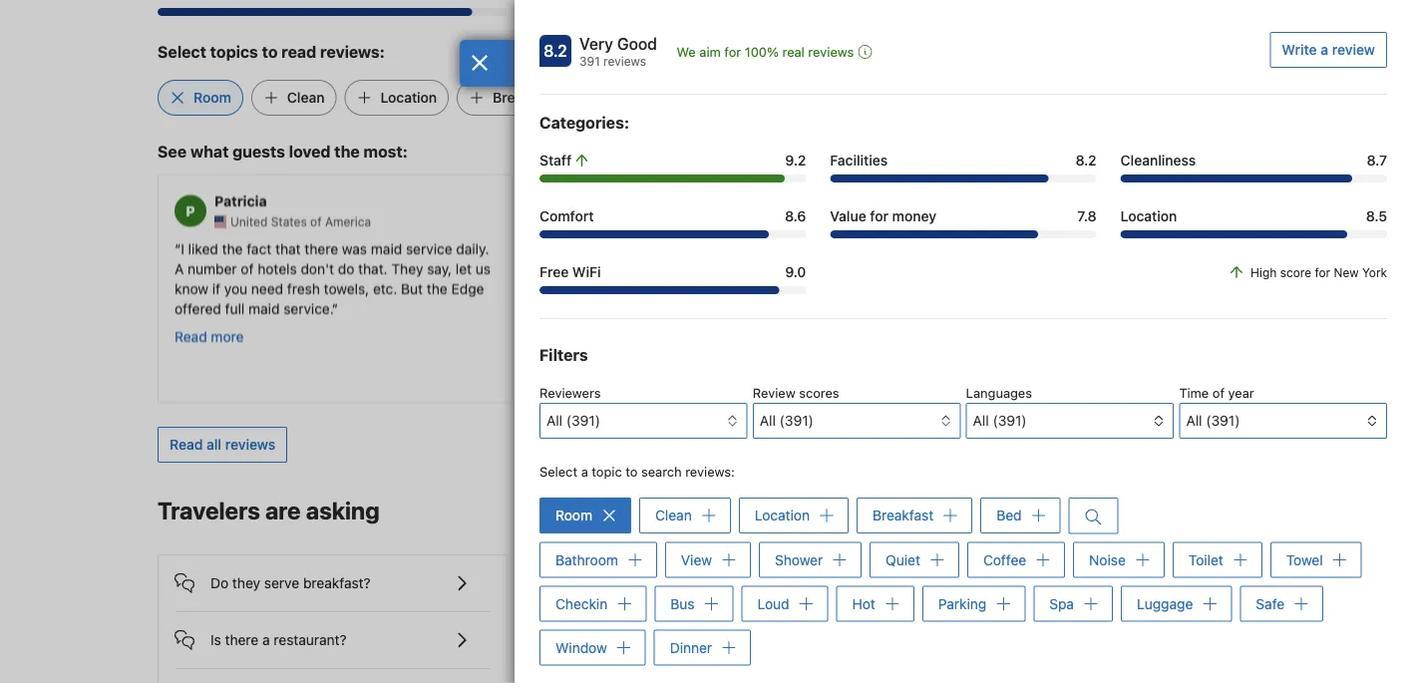 Task type: vqa. For each thing, say whether or not it's contained in the screenshot.
" I liked the fact that there was maid service daily. A number of hotels don't do that.  They say, let us know if you need fresh towels, etc.  But the Edge offered full maid service.'s the more
yes



Task type: locate. For each thing, give the bounding box(es) containing it.
of for i found it very conveniently located to yankee stadium, the cloisters and many delicious restaurants.
[[682, 214, 693, 228]]

there
[[305, 240, 338, 256], [599, 575, 633, 592], [225, 632, 259, 648]]

0 horizontal spatial free wifi 9.0 meter
[[158, 8, 508, 16]]

1 " from the left
[[175, 240, 181, 256]]

they
[[392, 260, 424, 276]]

conveniently
[[644, 240, 725, 256]]

1 vertical spatial more
[[211, 328, 244, 344]]

2 all (391) button from the left
[[753, 403, 961, 439]]

1 states from the left
[[271, 214, 307, 228]]

0 horizontal spatial read more button
[[175, 326, 244, 346]]

i inside " i found it very conveniently located to yankee stadium, the cloisters and many delicious restaurants.
[[552, 240, 556, 256]]

(391) down languages
[[993, 413, 1027, 429]]

select for select topics to read reviews:
[[158, 42, 207, 61]]

breakfast down scored 8.2 element
[[493, 89, 556, 106]]

we
[[677, 44, 696, 59], [1190, 280, 1211, 296]]

4 (391) from the left
[[1207, 413, 1241, 429]]

reserved
[[1043, 300, 1100, 316]]

all (391) down languages
[[974, 413, 1027, 429]]

america up the
[[1068, 214, 1114, 228]]

all (391) button for review scores
[[753, 403, 961, 439]]

so
[[963, 300, 978, 316]]

1 horizontal spatial 8.2
[[1076, 152, 1097, 169]]

0 vertical spatial very
[[612, 240, 640, 256]]

very down eric
[[1079, 280, 1106, 296]]

3 (391) from the left
[[993, 413, 1027, 429]]

serve
[[264, 575, 300, 592]]

1 was from the left
[[342, 240, 367, 256]]

it inside " i found it very conveniently located to yankee stadium, the cloisters and many delicious restaurants.
[[600, 240, 609, 256]]

stadium,
[[546, 260, 603, 276]]

high
[[1251, 265, 1278, 279]]

a right write
[[1321, 41, 1329, 58]]

reviews right the real
[[809, 44, 854, 59]]

2 america from the left
[[696, 214, 743, 228]]

there inside button
[[599, 575, 633, 592]]

i left pay?
[[703, 632, 707, 648]]

a left restaurant?
[[262, 632, 270, 648]]

1 horizontal spatial united
[[602, 214, 639, 228]]

1 vertical spatial select
[[540, 465, 578, 479]]

0 horizontal spatial very
[[612, 240, 640, 256]]

breakfast?
[[303, 575, 371, 592]]

2 horizontal spatial there
[[599, 575, 633, 592]]

1 vertical spatial is
[[211, 632, 221, 648]]

2 horizontal spatial america
[[1068, 214, 1114, 228]]

1 vertical spatial "
[[332, 300, 338, 316]]

0 horizontal spatial location
[[381, 89, 437, 106]]

informative.
[[1110, 280, 1186, 296]]

3 all (391) from the left
[[974, 413, 1027, 429]]

1 horizontal spatial was
[[996, 240, 1021, 256]]

for right value
[[871, 208, 889, 225]]

clean
[[287, 89, 325, 106], [656, 507, 692, 524]]

noise
[[1090, 552, 1126, 568]]

i inside button
[[703, 632, 707, 648]]

1 horizontal spatial more
[[582, 308, 615, 324]]

they
[[232, 575, 261, 592]]

free wifi 9.0 meter
[[158, 8, 508, 16], [540, 286, 807, 294]]

a inside is there a restaurant? button
[[262, 632, 270, 648]]

all (391) button up select a topic to search reviews:
[[540, 403, 748, 439]]

united states of america image down patricia
[[215, 215, 227, 227]]

states up wonderful.
[[1013, 214, 1049, 228]]

3 all from the left
[[974, 413, 990, 429]]

maid up that.
[[371, 240, 402, 256]]

i up a
[[181, 240, 184, 256]]

1 vertical spatial there
[[599, 575, 633, 592]]

shower
[[775, 552, 823, 568]]

0 vertical spatial breakfast
[[493, 89, 556, 106]]

close image
[[471, 55, 489, 71]]

" inside " i liked the fact that there was maid service daily. a number of hotels don't do that.  they say, let us know if you need fresh towels, etc.  but the edge offered full maid service.
[[175, 240, 181, 256]]

and inside " i found it very conveniently located to yankee stadium, the cloisters and many delicious restaurants.
[[692, 260, 716, 276]]

maid down 'need'
[[249, 300, 280, 316]]

a
[[1321, 41, 1329, 58], [581, 465, 589, 479], [636, 575, 644, 592], [262, 632, 270, 648]]

3 all (391) button from the left
[[967, 403, 1175, 439]]

1 vertical spatial location
[[1121, 208, 1178, 225]]

free
[[540, 264, 569, 280]]

0 vertical spatial read
[[546, 308, 578, 324]]

0 vertical spatial do
[[338, 260, 355, 276]]

united states of america up that
[[231, 214, 371, 228]]

all (391) down time of year
[[1187, 413, 1241, 429]]

0 horizontal spatial select
[[158, 42, 207, 61]]

" down towels, at top left
[[332, 300, 338, 316]]

2 " from the left
[[546, 240, 552, 256]]

a inside write a review button
[[1321, 41, 1329, 58]]

0 vertical spatial more
[[582, 308, 615, 324]]

there down they
[[225, 632, 259, 648]]

read more for " i found it very conveniently located to yankee stadium, the cloisters and many delicious restaurants.
[[546, 308, 615, 324]]

is inside button
[[211, 632, 221, 648]]

1 united from the left
[[231, 214, 268, 228]]

high score for new york
[[1251, 265, 1388, 279]]

all (391) down review scores
[[760, 413, 814, 429]]

united states of america for conveniently
[[602, 214, 743, 228]]

reviews down good
[[604, 54, 647, 68]]

america for there
[[325, 214, 371, 228]]

united states of america image up found on the left
[[586, 215, 598, 227]]

2 horizontal spatial states
[[1013, 214, 1049, 228]]

was
[[342, 240, 367, 256], [996, 240, 1021, 256], [1158, 240, 1184, 256]]

0 horizontal spatial clean
[[287, 89, 325, 106]]

scores
[[800, 386, 840, 401]]

2 horizontal spatial united states of america
[[973, 214, 1114, 228]]

3 " from the left
[[917, 240, 923, 256]]

the left fact
[[222, 240, 243, 256]]

clean down read
[[287, 89, 325, 106]]

read more button down offered
[[175, 326, 244, 346]]

location up most:
[[381, 89, 437, 106]]

is there a spa? button
[[548, 556, 864, 596]]

of
[[310, 214, 322, 228], [682, 214, 693, 228], [1053, 214, 1064, 228], [241, 260, 254, 276], [1213, 386, 1225, 401]]

for left "new"
[[1316, 265, 1331, 279]]

9.2
[[786, 152, 807, 169]]

1 united states of america image from the left
[[215, 215, 227, 227]]

checkin
[[556, 596, 608, 612]]

0 vertical spatial read more
[[546, 308, 615, 324]]

spa?
[[648, 575, 678, 592]]

2 united states of america image from the left
[[586, 215, 598, 227]]

of inside filter reviews region
[[1213, 386, 1225, 401]]

1 all from the left
[[547, 413, 563, 429]]

1 horizontal spatial america
[[696, 214, 743, 228]]

reviews: right search
[[686, 465, 735, 479]]

cleanliness
[[1121, 152, 1197, 169]]

would
[[990, 320, 1028, 336]]

all for reviewers
[[547, 413, 563, 429]]

1 (391) from the left
[[567, 413, 601, 429]]

and right how
[[617, 632, 641, 648]]

i up loved
[[982, 320, 986, 336]]

all down languages
[[974, 413, 990, 429]]

reviews
[[809, 44, 854, 59], [604, 54, 647, 68], [225, 436, 276, 453]]

read all reviews button
[[158, 427, 288, 463]]

to down thanksgiving
[[1176, 320, 1188, 336]]

write
[[1283, 41, 1318, 58]]

of up 'don't'
[[310, 214, 322, 228]]

1 horizontal spatial clean
[[656, 507, 692, 524]]

1 vertical spatial read more
[[175, 328, 244, 344]]

0 vertical spatial maid
[[371, 240, 402, 256]]

1 horizontal spatial is
[[584, 575, 595, 592]]

were
[[1125, 260, 1156, 276]]

how and when do i pay? button
[[548, 613, 864, 652]]

there inside button
[[225, 632, 259, 648]]

for right the aim
[[725, 44, 742, 59]]

do
[[338, 260, 355, 276], [683, 632, 700, 648]]

was inside " i liked the fact that there was maid service daily. a number of hotels don't do that.  they say, let us know if you need fresh towels, etc.  but the edge offered full maid service.
[[342, 240, 367, 256]]

1 horizontal spatial free wifi 9.0 meter
[[540, 286, 807, 294]]

" inside " i found it very conveniently located to yankee stadium, the cloisters and many delicious restaurants.
[[546, 240, 552, 256]]

read more down restaurants. at the top left
[[546, 308, 615, 324]]

0 vertical spatial select
[[158, 42, 207, 61]]

for
[[725, 44, 742, 59], [871, 208, 889, 225], [1316, 265, 1331, 279], [1116, 300, 1134, 316]]

daily.
[[456, 240, 489, 256]]

is for is there a restaurant?
[[211, 632, 221, 648]]

i up free
[[552, 240, 556, 256]]

is
[[584, 575, 595, 592], [211, 632, 221, 648]]

reviews inside we aim for 100% real reviews button
[[809, 44, 854, 59]]

united states of america up comfort 8.6 "meter" at the top of page
[[602, 214, 743, 228]]

united states of america image
[[215, 215, 227, 227], [586, 215, 598, 227]]

do up towels, at top left
[[338, 260, 355, 276]]

1 horizontal spatial select
[[540, 465, 578, 479]]

1 vertical spatial breakfast
[[873, 507, 934, 524]]

let
[[456, 260, 472, 276]]

0 vertical spatial 8.2
[[544, 41, 568, 60]]

0 vertical spatial reviews:
[[320, 42, 385, 61]]

1 horizontal spatial it
[[951, 300, 959, 316]]

0 horizontal spatial we
[[677, 44, 696, 59]]

it.
[[1014, 340, 1024, 356]]

all (391) for reviewers
[[547, 413, 601, 429]]

value for money 7.8 meter
[[831, 231, 1097, 238]]

are
[[265, 497, 301, 525]]

1 horizontal spatial do
[[683, 632, 700, 648]]

search
[[642, 465, 682, 479]]

read more button down restaurants. at the top left
[[546, 306, 615, 326]]

2 all (391) from the left
[[760, 413, 814, 429]]

bed up coffee
[[997, 507, 1022, 524]]

bed down very good 391 reviews
[[612, 89, 638, 106]]

3 united from the left
[[973, 214, 1010, 228]]

1 vertical spatial maid
[[249, 300, 280, 316]]

(391) for time of year
[[1207, 413, 1241, 429]]

united right united states of america icon at top
[[973, 214, 1010, 228]]

reviews right the all
[[225, 436, 276, 453]]

1 vertical spatial free wifi 9.0 meter
[[540, 286, 807, 294]]

all (391) button for languages
[[967, 403, 1175, 439]]

0 vertical spatial we
[[677, 44, 696, 59]]

" right wifi
[[621, 280, 627, 296]]

1 horizontal spatial liked
[[917, 300, 947, 316]]

0 horizontal spatial do
[[338, 260, 355, 276]]

1 horizontal spatial maid
[[371, 240, 402, 256]]

maid
[[371, 240, 402, 256], [249, 300, 280, 316]]

very
[[612, 240, 640, 256], [1160, 260, 1187, 276], [1079, 280, 1106, 296]]

liked down helpful,
[[917, 300, 947, 316]]

" down money
[[917, 240, 923, 256]]

8.2 left the 391
[[544, 41, 568, 60]]

location up shower
[[755, 507, 810, 524]]

" up a
[[175, 240, 181, 256]]

0 vertical spatial there
[[305, 240, 338, 256]]

america up located
[[696, 214, 743, 228]]

review
[[1333, 41, 1376, 58]]

2 vertical spatial location
[[755, 507, 810, 524]]

2 horizontal spatial it
[[1104, 300, 1112, 316]]

how
[[584, 632, 613, 648]]

0 horizontal spatial more
[[211, 328, 244, 344]]

4 all (391) button from the left
[[1180, 403, 1388, 439]]

read more button for i liked the fact that there was maid service daily. a number of hotels don't do that.  they say, let us know if you need fresh towels, etc.  but the edge offered full maid service.
[[175, 326, 244, 346]]

it
[[600, 240, 609, 256], [951, 300, 959, 316], [1104, 300, 1112, 316]]

there for is there a restaurant?
[[225, 632, 259, 648]]

there up 'don't'
[[305, 240, 338, 256]]

" for restaurants.
[[621, 280, 627, 296]]

all down reviewers
[[547, 413, 563, 429]]

united states of america for that
[[231, 214, 371, 228]]

states
[[271, 214, 307, 228], [642, 214, 678, 228], [1013, 214, 1049, 228]]

we inside " everything was wonderful. the staff was amazing. luis, dominic and eric were very helpful, professional and very informative. we liked it so much we reserved it for thanksgiving weekend. i would recommend this hotel to anyone. loved it.
[[1190, 280, 1211, 296]]

" for don't
[[332, 300, 338, 316]]

2 states from the left
[[642, 214, 678, 228]]

edge
[[452, 280, 484, 296]]

3 was from the left
[[1158, 240, 1184, 256]]

0 horizontal spatial bed
[[612, 89, 638, 106]]

1 horizontal spatial room
[[556, 507, 593, 524]]

2 was from the left
[[996, 240, 1021, 256]]

all (391) button
[[540, 403, 748, 439], [753, 403, 961, 439], [967, 403, 1175, 439], [1180, 403, 1388, 439]]

0 horizontal spatial it
[[600, 240, 609, 256]]

reviews:
[[320, 42, 385, 61], [686, 465, 735, 479]]

of up wonderful.
[[1053, 214, 1064, 228]]

united right comfort
[[602, 214, 639, 228]]

0 vertical spatial location
[[381, 89, 437, 106]]

2 horizontal spatial "
[[917, 240, 923, 256]]

reviews: right read
[[320, 42, 385, 61]]

more down restaurants. at the top left
[[582, 308, 615, 324]]

location up staff
[[1121, 208, 1178, 225]]

0 horizontal spatial america
[[325, 214, 371, 228]]

1 horizontal spatial united states of america
[[602, 214, 743, 228]]

united down patricia
[[231, 214, 268, 228]]

very up cloisters
[[612, 240, 640, 256]]

0 horizontal spatial there
[[225, 632, 259, 648]]

select a topic to search reviews:
[[540, 465, 735, 479]]

liked inside " i liked the fact that there was maid service daily. a number of hotels don't do that.  they say, let us know if you need fresh towels, etc.  but the edge offered full maid service.
[[188, 240, 218, 256]]

all down review
[[760, 413, 776, 429]]

it right reserved
[[1104, 300, 1112, 316]]

1 vertical spatial we
[[1190, 280, 1211, 296]]

is down do
[[211, 632, 221, 648]]

is for is there a spa?
[[584, 575, 595, 592]]

all (391) for review scores
[[760, 413, 814, 429]]

read inside button
[[170, 436, 203, 453]]

all (391) button down year
[[1180, 403, 1388, 439]]

was right staff
[[1158, 240, 1184, 256]]

0 vertical spatial "
[[621, 280, 627, 296]]

4 all (391) from the left
[[1187, 413, 1241, 429]]

read down restaurants. at the top left
[[546, 308, 578, 324]]

1 horizontal spatial "
[[546, 240, 552, 256]]

100%
[[745, 44, 779, 59]]

to up 'delicious'
[[781, 240, 793, 256]]

(391) down time of year
[[1207, 413, 1241, 429]]

reviews inside 'read all reviews' button
[[225, 436, 276, 453]]

2 horizontal spatial reviews
[[809, 44, 854, 59]]

location
[[381, 89, 437, 106], [1121, 208, 1178, 225], [755, 507, 810, 524]]

0 horizontal spatial states
[[271, 214, 307, 228]]

2 horizontal spatial was
[[1158, 240, 1184, 256]]

2 horizontal spatial location
[[1121, 208, 1178, 225]]

4 all from the left
[[1187, 413, 1203, 429]]

filter reviews region
[[540, 343, 1388, 439]]

1 vertical spatial clean
[[656, 507, 692, 524]]

2 united from the left
[[602, 214, 639, 228]]

1 united states of america from the left
[[231, 214, 371, 228]]

we inside button
[[677, 44, 696, 59]]

2 all from the left
[[760, 413, 776, 429]]

1 america from the left
[[325, 214, 371, 228]]

0 horizontal spatial united
[[231, 214, 268, 228]]

liked
[[188, 240, 218, 256], [917, 300, 947, 316]]

free wifi 9.0 meter down cloisters
[[540, 286, 807, 294]]

1 vertical spatial room
[[556, 507, 593, 524]]

and down conveniently
[[692, 260, 716, 276]]

luggage
[[1138, 596, 1194, 612]]

do right the 'when'
[[683, 632, 700, 648]]

0 vertical spatial room
[[194, 89, 231, 106]]

a left topic
[[581, 465, 589, 479]]

0 vertical spatial is
[[584, 575, 595, 592]]

the inside " i found it very conveniently located to yankee stadium, the cloisters and many delicious restaurants.
[[607, 260, 627, 276]]

states up comfort 8.6 "meter" at the top of page
[[642, 214, 678, 228]]

liked up the number
[[188, 240, 218, 256]]

united for fact
[[231, 214, 268, 228]]

is up checkin
[[584, 575, 595, 592]]

review categories element
[[540, 111, 630, 135]]

quiet
[[886, 552, 921, 568]]

0 vertical spatial bed
[[612, 89, 638, 106]]

2 united states of america from the left
[[602, 214, 743, 228]]

time of year
[[1180, 386, 1255, 401]]

0 horizontal spatial reviews
[[225, 436, 276, 453]]

wifi
[[573, 264, 601, 280]]

america up that.
[[325, 214, 371, 228]]

all (391)
[[547, 413, 601, 429], [760, 413, 814, 429], [974, 413, 1027, 429], [1187, 413, 1241, 429]]

all (391) button for reviewers
[[540, 403, 748, 439]]

read down offered
[[175, 328, 207, 344]]

(391) down review scores
[[780, 413, 814, 429]]

1 all (391) from the left
[[547, 413, 601, 429]]

2 (391) from the left
[[780, 413, 814, 429]]

3 america from the left
[[1068, 214, 1114, 228]]

reviews inside very good 391 reviews
[[604, 54, 647, 68]]

bed
[[612, 89, 638, 106], [997, 507, 1022, 524]]

0 vertical spatial liked
[[188, 240, 218, 256]]

8.2 up 7.8 on the right of page
[[1076, 152, 1097, 169]]

1 vertical spatial read
[[175, 328, 207, 344]]

read more down offered
[[175, 328, 244, 344]]

all (391) button down languages
[[967, 403, 1175, 439]]

0 horizontal spatial maid
[[249, 300, 280, 316]]

to inside " i found it very conveniently located to yankee stadium, the cloisters and many delicious restaurants.
[[781, 240, 793, 256]]

room up bathroom
[[556, 507, 593, 524]]

1 horizontal spatial states
[[642, 214, 678, 228]]

1 vertical spatial liked
[[917, 300, 947, 316]]

all
[[207, 436, 222, 453]]

(391)
[[567, 413, 601, 429], [780, 413, 814, 429], [993, 413, 1027, 429], [1207, 413, 1241, 429]]

0 horizontal spatial united states of america image
[[215, 215, 227, 227]]

free wifi 9.0 meter up read
[[158, 8, 508, 16]]

8.6
[[785, 208, 807, 225]]

it right found on the left
[[600, 240, 609, 256]]

0 horizontal spatial was
[[342, 240, 367, 256]]

more for " i found it very conveniently located to yankee stadium, the cloisters and many delicious restaurants.
[[582, 308, 615, 324]]

you
[[224, 280, 248, 296]]

travelers are asking
[[158, 497, 380, 525]]

and
[[692, 260, 716, 276], [1069, 260, 1093, 276], [1051, 280, 1075, 296], [617, 632, 641, 648]]

states up that
[[271, 214, 307, 228]]

0 vertical spatial free wifi 9.0 meter
[[158, 8, 508, 16]]

0 horizontal spatial is
[[211, 632, 221, 648]]

very inside " i found it very conveniently located to yankee stadium, the cloisters and many delicious restaurants.
[[612, 240, 640, 256]]

0 horizontal spatial read more
[[175, 328, 244, 344]]

select left topic
[[540, 465, 578, 479]]

7.8
[[1078, 208, 1097, 225]]

is inside button
[[584, 575, 595, 592]]

we left the aim
[[677, 44, 696, 59]]

facilities
[[831, 152, 888, 169]]

1 all (391) button from the left
[[540, 403, 748, 439]]

" i liked the fact that there was maid service daily. a number of hotels don't do that.  they say, let us know if you need fresh towels, etc.  but the edge offered full maid service.
[[175, 240, 491, 316]]

staff 9.2 meter
[[540, 175, 807, 183]]

1 vertical spatial do
[[683, 632, 700, 648]]

do
[[211, 575, 229, 592]]

for up this at top
[[1116, 300, 1134, 316]]

service.
[[284, 300, 332, 316]]

that
[[275, 240, 301, 256]]

we aim for 100% real reviews button
[[677, 42, 872, 62]]

see what guests loved the most:
[[158, 142, 408, 161]]

1 horizontal spatial read more button
[[546, 306, 615, 326]]

" for i found it very conveniently located to yankee stadium, the cloisters and many delicious restaurants.
[[546, 240, 552, 256]]

of up you
[[241, 260, 254, 276]]

clean down search
[[656, 507, 692, 524]]

united states of america image
[[957, 215, 969, 227]]

select for select a topic to search reviews:
[[540, 465, 578, 479]]

1 horizontal spatial "
[[621, 280, 627, 296]]

we
[[1021, 300, 1040, 316]]

" up free
[[546, 240, 552, 256]]

0 horizontal spatial liked
[[188, 240, 218, 256]]

cleanliness 8.7 meter
[[1121, 175, 1388, 183]]

all down time on the right bottom of the page
[[1187, 413, 1203, 429]]

1 vertical spatial 8.2
[[1076, 152, 1097, 169]]

to left read
[[262, 42, 278, 61]]

" i found it very conveniently located to yankee stadium, the cloisters and many delicious restaurants.
[[546, 240, 843, 296]]

1 vertical spatial bed
[[997, 507, 1022, 524]]

breakfast up quiet
[[873, 507, 934, 524]]

2 vertical spatial there
[[225, 632, 259, 648]]

to right topic
[[626, 465, 638, 479]]

room down topics
[[194, 89, 231, 106]]

0 horizontal spatial "
[[332, 300, 338, 316]]

select left topics
[[158, 42, 207, 61]]

1 horizontal spatial reviews
[[604, 54, 647, 68]]

thanksgiving
[[1137, 300, 1223, 316]]

0 horizontal spatial "
[[175, 240, 181, 256]]



Task type: describe. For each thing, give the bounding box(es) containing it.
weekend.
[[917, 320, 978, 336]]

time
[[1180, 386, 1210, 401]]

topics
[[210, 42, 258, 61]]

for inside " everything was wonderful. the staff was amazing. luis, dominic and eric were very helpful, professional and very informative. we liked it so much we reserved it for thanksgiving weekend. i would recommend this hotel to anyone. loved it.
[[1116, 300, 1134, 316]]

value for money
[[831, 208, 937, 225]]

restaurants.
[[546, 280, 621, 296]]

more for " i liked the fact that there was maid service daily. a number of hotels don't do that.  they say, let us know if you need fresh towels, etc.  but the edge offered full maid service.
[[211, 328, 244, 344]]

read for " i found it very conveniently located to yankee stadium, the cloisters and many delicious restaurants.
[[546, 308, 578, 324]]

we aim for 100% real reviews
[[677, 44, 854, 59]]

rated very good element
[[580, 32, 658, 56]]

to inside " everything was wonderful. the staff was amazing. luis, dominic and eric were very helpful, professional and very informative. we liked it so much we reserved it for thanksgiving weekend. i would recommend this hotel to anyone. loved it.
[[1176, 320, 1188, 336]]

how and when do i pay?
[[584, 632, 741, 648]]

comfort 8.6 meter
[[540, 231, 807, 238]]

staff
[[540, 152, 572, 169]]

america for located
[[696, 214, 743, 228]]

review
[[753, 386, 796, 401]]

this is a carousel with rotating slides. it displays featured reviews of the property. use the next and previous buttons to navigate. region
[[142, 166, 1271, 411]]

3 united states of america from the left
[[973, 214, 1114, 228]]

patricia
[[215, 193, 267, 209]]

professional
[[969, 280, 1047, 296]]

for inside button
[[725, 44, 742, 59]]

(391) for languages
[[993, 413, 1027, 429]]

1 horizontal spatial reviews:
[[686, 465, 735, 479]]

money
[[893, 208, 937, 225]]

do they serve breakfast?
[[211, 575, 371, 592]]

fact
[[247, 240, 272, 256]]

3 states from the left
[[1013, 214, 1049, 228]]

wonderful.
[[1025, 240, 1093, 256]]

united for very
[[602, 214, 639, 228]]

anyone.
[[917, 340, 967, 356]]

391
[[580, 54, 600, 68]]

" for i liked the fact that there was maid service daily. a number of hotels don't do that.  they say, let us know if you need fresh towels, etc.  but the edge offered full maid service.
[[175, 240, 181, 256]]

the
[[1097, 240, 1122, 256]]

etc.
[[373, 280, 397, 296]]

staff
[[1125, 240, 1155, 256]]

do inside " i liked the fact that there was maid service daily. a number of hotels don't do that.  they say, let us know if you need fresh towels, etc.  but the edge offered full maid service.
[[338, 260, 355, 276]]

what
[[191, 142, 229, 161]]

i inside " everything was wonderful. the staff was amazing. luis, dominic and eric were very helpful, professional and very informative. we liked it so much we reserved it for thanksgiving weekend. i would recommend this hotel to anyone. loved it.
[[982, 320, 986, 336]]

is there a restaurant? button
[[175, 613, 491, 652]]

very good 391 reviews
[[580, 34, 658, 68]]

" inside " everything was wonderful. the staff was amazing. luis, dominic and eric were very helpful, professional and very informative. we liked it so much we reserved it for thanksgiving weekend. i would recommend this hotel to anyone. loved it.
[[917, 240, 923, 256]]

of for everything was wonderful. the staff was amazing. luis, dominic and eric were very helpful, professional and very informative. we liked it so much we reserved it for thanksgiving weekend. i would recommend this hotel to anyone. loved it.
[[1053, 214, 1064, 228]]

select topics to read reviews:
[[158, 42, 385, 61]]

amazing.
[[917, 260, 975, 276]]

1 horizontal spatial bed
[[997, 507, 1022, 524]]

of for i liked the fact that there was maid service daily. a number of hotels don't do that.  they say, let us know if you need fresh towels, etc.  but the edge offered full maid service.
[[310, 214, 322, 228]]

scored 8.2 element
[[540, 35, 572, 67]]

topic
[[592, 465, 622, 479]]

and up reserved
[[1051, 280, 1075, 296]]

all (391) for time of year
[[1187, 413, 1241, 429]]

2 vertical spatial very
[[1079, 280, 1106, 296]]

hotel
[[1140, 320, 1172, 336]]

8.5
[[1367, 208, 1388, 225]]

the down say,
[[427, 280, 448, 296]]

do they serve breakfast? button
[[175, 556, 491, 596]]

all (391) button for time of year
[[1180, 403, 1388, 439]]

(391) for review scores
[[780, 413, 814, 429]]

cloisters
[[631, 260, 688, 276]]

hot
[[853, 596, 876, 612]]

dominic
[[1013, 260, 1065, 276]]

free wifi
[[540, 264, 601, 280]]

loved
[[971, 340, 1010, 356]]

united states of america image for liked
[[215, 215, 227, 227]]

reviewers
[[540, 386, 601, 401]]

0 horizontal spatial reviews:
[[320, 42, 385, 61]]

good
[[618, 34, 658, 53]]

all (391) for languages
[[974, 413, 1027, 429]]

1 vertical spatial very
[[1160, 260, 1187, 276]]

many
[[719, 260, 754, 276]]

yankee
[[797, 240, 843, 256]]

dinner
[[670, 639, 713, 656]]

8.7
[[1368, 152, 1388, 169]]

location 8.5 meter
[[1121, 231, 1388, 238]]

read for " i liked the fact that there was maid service daily. a number of hotels don't do that.  they say, let us know if you need fresh towels, etc.  but the edge offered full maid service.
[[175, 328, 207, 344]]

towel
[[1287, 552, 1324, 568]]

united states of america image for found
[[586, 215, 598, 227]]

all for time of year
[[1187, 413, 1203, 429]]

located
[[729, 240, 777, 256]]

is there a spa?
[[584, 575, 678, 592]]

read more for " i liked the fact that there was maid service daily. a number of hotels don't do that.  they say, let us know if you need fresh towels, etc.  but the edge offered full maid service.
[[175, 328, 244, 344]]

a inside is there a spa? button
[[636, 575, 644, 592]]

coffee
[[984, 552, 1027, 568]]

recommend
[[1032, 320, 1109, 336]]

do inside button
[[683, 632, 700, 648]]

fresh
[[287, 280, 320, 296]]

read more button for i found it very conveniently located to yankee stadium, the cloisters and many delicious restaurants.
[[546, 306, 615, 326]]

read all reviews
[[170, 436, 276, 453]]

there for is there a spa?
[[599, 575, 633, 592]]

liked inside " everything was wonderful. the staff was amazing. luis, dominic and eric were very helpful, professional and very informative. we liked it so much we reserved it for thanksgiving weekend. i would recommend this hotel to anyone. loved it.
[[917, 300, 947, 316]]

view
[[681, 552, 713, 568]]

1 horizontal spatial location
[[755, 507, 810, 524]]

of inside " i liked the fact that there was maid service daily. a number of hotels don't do that.  they say, let us know if you need fresh towels, etc.  but the edge offered full maid service.
[[241, 260, 254, 276]]

bus
[[671, 596, 695, 612]]

travelers
[[158, 497, 260, 525]]

there inside " i liked the fact that there was maid service daily. a number of hotels don't do that.  they say, let us know if you need fresh towels, etc.  but the edge offered full maid service.
[[305, 240, 338, 256]]

0 horizontal spatial breakfast
[[493, 89, 556, 106]]

facilities 8.2 meter
[[831, 175, 1097, 183]]

and inside button
[[617, 632, 641, 648]]

real
[[783, 44, 805, 59]]

see
[[158, 142, 187, 161]]

if
[[212, 280, 221, 296]]

0 horizontal spatial room
[[194, 89, 231, 106]]

states for conveniently
[[642, 214, 678, 228]]

categories:
[[540, 113, 630, 132]]

new
[[1335, 265, 1360, 279]]

offered
[[175, 300, 221, 316]]

need
[[251, 280, 283, 296]]

safe
[[1257, 596, 1285, 612]]

much
[[982, 300, 1018, 316]]

parking
[[939, 596, 987, 612]]

0 horizontal spatial 8.2
[[544, 41, 568, 60]]

hotels
[[258, 260, 297, 276]]

i inside " i liked the fact that there was maid service daily. a number of hotels don't do that.  they say, let us know if you need fresh towels, etc.  but the edge offered full maid service.
[[181, 240, 184, 256]]

states for that
[[271, 214, 307, 228]]

say,
[[427, 260, 452, 276]]

towels,
[[324, 280, 369, 296]]

everything
[[923, 240, 992, 256]]

(391) for reviewers
[[567, 413, 601, 429]]

service
[[406, 240, 453, 256]]

bathroom
[[556, 552, 619, 568]]

guests
[[233, 142, 285, 161]]

know
[[175, 280, 209, 296]]

all for languages
[[974, 413, 990, 429]]

filters
[[540, 346, 588, 365]]

luis,
[[979, 260, 1009, 276]]

and left eric
[[1069, 260, 1093, 276]]

read
[[282, 42, 317, 61]]

the right the loved
[[335, 142, 360, 161]]

p
[[186, 202, 195, 219]]

helpful,
[[917, 280, 965, 296]]

all for review scores
[[760, 413, 776, 429]]

found
[[559, 240, 597, 256]]



